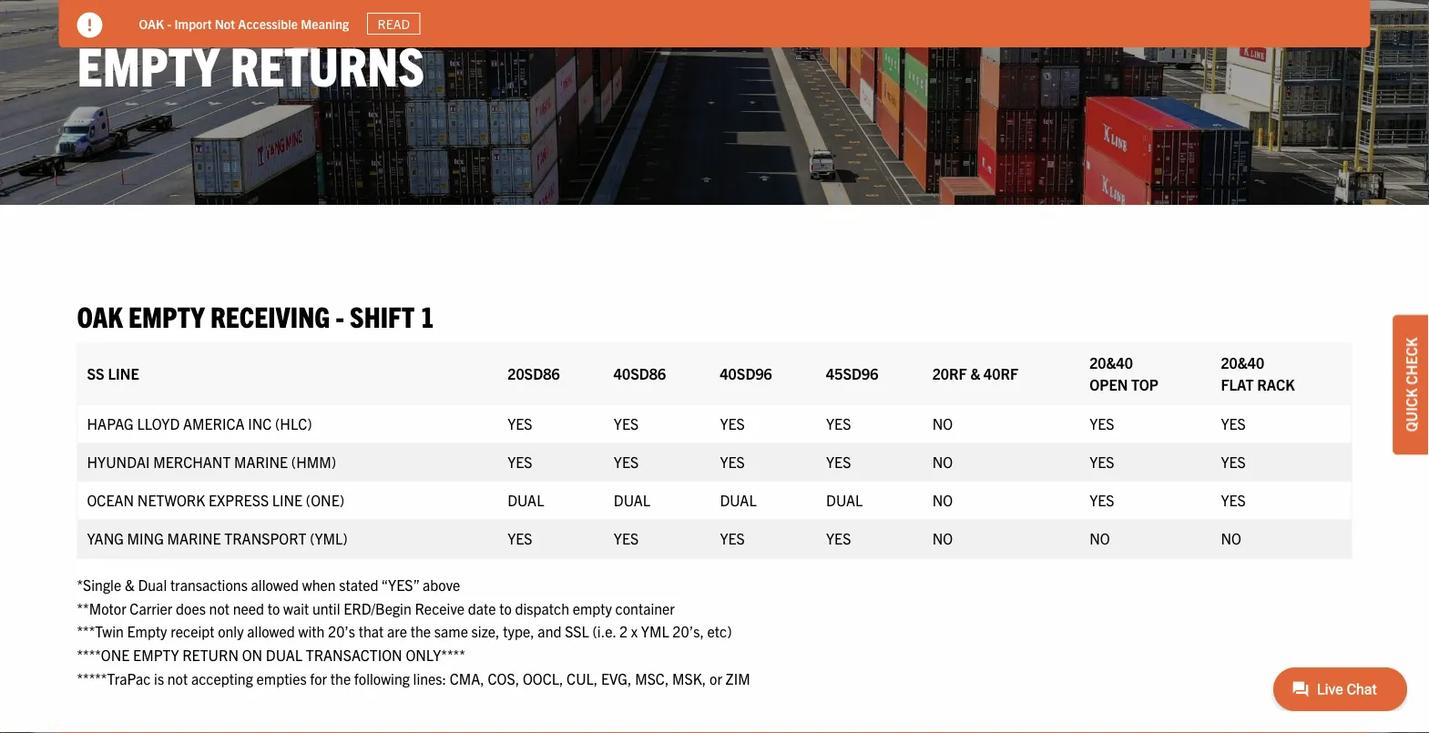 Task type: describe. For each thing, give the bounding box(es) containing it.
msc,
[[635, 669, 669, 687]]

empty inside *single & dual transactions allowed when stated "yes" above **motor carrier does not need to wait until erd/begin receive date to dispatch empty container ***twin empty receipt only allowed with 20's that are the same size, type, and ssl (i.e. 2 x yml 20's, etc) ****one empty return on dual transaction only**** *****trapac is not accepting empties for the following lines: cma, cos, oocl, cul, evg, msc, msk, or zim
[[127, 622, 167, 641]]

no for yang ming marine transport (yml)
[[932, 529, 953, 547]]

date
[[468, 599, 496, 617]]

above
[[423, 576, 460, 594]]

ssl
[[565, 622, 589, 641]]

not
[[215, 15, 235, 32]]

carrier
[[130, 599, 173, 617]]

20&40 for open
[[1090, 353, 1133, 371]]

oocl,
[[523, 669, 563, 687]]

(yml)
[[310, 529, 348, 547]]

dual
[[138, 576, 167, 594]]

no for hyundai merchant marine (hmm)
[[932, 452, 953, 470]]

container
[[615, 599, 675, 617]]

receive
[[415, 599, 465, 617]]

transaction
[[306, 646, 402, 664]]

hapag lloyd america inc (hlc)
[[87, 414, 312, 432]]

empty inside *single & dual transactions allowed when stated "yes" above **motor carrier does not need to wait until erd/begin receive date to dispatch empty container ***twin empty receipt only allowed with 20's that are the same size, type, and ssl (i.e. 2 x yml 20's, etc) ****one empty return on dual transaction only**** *****trapac is not accepting empties for the following lines: cma, cos, oocl, cul, evg, msc, msk, or zim
[[133, 646, 179, 664]]

erd/begin
[[344, 599, 412, 617]]

**motor
[[77, 599, 126, 617]]

receiving
[[210, 298, 330, 333]]

evg,
[[601, 669, 632, 687]]

hapag
[[87, 414, 134, 432]]

40rf
[[984, 364, 1019, 382]]

dispatch
[[515, 599, 569, 617]]

yml
[[641, 622, 669, 641]]

cma,
[[450, 669, 484, 687]]

ming
[[127, 529, 164, 547]]

hyundai
[[87, 452, 150, 470]]

stated
[[339, 576, 379, 594]]

20's
[[328, 622, 355, 641]]

2
[[619, 622, 628, 641]]

receipt
[[171, 622, 215, 641]]

returns
[[230, 30, 425, 96]]

1 to from the left
[[268, 599, 280, 617]]

empties
[[256, 669, 307, 687]]

no for hapag lloyd america inc (hlc)
[[932, 414, 953, 432]]

x
[[631, 622, 638, 641]]

until
[[312, 599, 340, 617]]

1 horizontal spatial line
[[272, 491, 303, 509]]

0 vertical spatial empty
[[129, 298, 205, 333]]

oak for oak - import not accessible meaning
[[139, 15, 164, 32]]

& for *single
[[125, 576, 135, 594]]

0 vertical spatial -
[[167, 15, 171, 32]]

45sd96
[[826, 364, 879, 382]]

quick check link
[[1393, 315, 1429, 455]]

type,
[[503, 622, 534, 641]]

inc
[[248, 414, 272, 432]]

yang ming marine transport (yml)
[[87, 529, 348, 547]]

***twin
[[77, 622, 124, 641]]

that
[[359, 622, 384, 641]]

rack
[[1257, 375, 1295, 393]]

following
[[354, 669, 410, 687]]

20rf
[[932, 364, 967, 382]]

20sd86
[[508, 364, 560, 382]]

when
[[302, 576, 336, 594]]

dual inside *single & dual transactions allowed when stated "yes" above **motor carrier does not need to wait until erd/begin receive date to dispatch empty container ***twin empty receipt only allowed with 20's that are the same size, type, and ssl (i.e. 2 x yml 20's, etc) ****one empty return on dual transaction only**** *****trapac is not accepting empties for the following lines: cma, cos, oocl, cul, evg, msc, msk, or zim
[[266, 646, 302, 664]]

"yes"
[[381, 576, 419, 594]]

20rf & 40rf
[[932, 364, 1019, 382]]

****one
[[77, 646, 130, 664]]

accepting
[[191, 669, 253, 687]]

need
[[233, 599, 264, 617]]

*single & dual transactions allowed when stated "yes" above **motor carrier does not need to wait until erd/begin receive date to dispatch empty container ***twin empty receipt only allowed with 20's that are the same size, type, and ssl (i.e. 2 x yml 20's, etc) ****one empty return on dual transaction only**** *****trapac is not accepting empties for the following lines: cma, cos, oocl, cul, evg, msc, msk, or zim
[[77, 576, 750, 687]]

lloyd
[[137, 414, 180, 432]]

*****trapac
[[77, 669, 151, 687]]

ocean
[[87, 491, 134, 509]]

flat
[[1221, 375, 1254, 393]]

shift
[[350, 298, 415, 333]]

for
[[310, 669, 327, 687]]

oak for oak empty receiving                - shift 1
[[77, 298, 123, 333]]

network
[[137, 491, 205, 509]]

accessible
[[238, 15, 298, 32]]

hyundai merchant marine (hmm)
[[87, 452, 336, 470]]

express
[[209, 491, 269, 509]]



Task type: locate. For each thing, give the bounding box(es) containing it.
1 horizontal spatial to
[[499, 599, 512, 617]]

-
[[167, 15, 171, 32], [336, 298, 344, 333]]

not
[[209, 599, 230, 617], [167, 669, 188, 687]]

(one)
[[306, 491, 344, 509]]

america
[[183, 414, 245, 432]]

marine for (hmm)
[[234, 452, 288, 470]]

20's,
[[673, 622, 704, 641]]

2 to from the left
[[499, 599, 512, 617]]

yang
[[87, 529, 124, 547]]

or
[[710, 669, 722, 687]]

oak - import not accessible meaning
[[139, 15, 349, 32]]

0 vertical spatial line
[[108, 364, 139, 382]]

1 horizontal spatial &
[[971, 364, 981, 382]]

solid image
[[77, 12, 102, 38]]

empty
[[573, 599, 612, 617]]

no for ocean network express line (one)
[[932, 491, 953, 509]]

& inside *single & dual transactions allowed when stated "yes" above **motor carrier does not need to wait until erd/begin receive date to dispatch empty container ***twin empty receipt only allowed with 20's that are the same size, type, and ssl (i.e. 2 x yml 20's, etc) ****one empty return on dual transaction only**** *****trapac is not accepting empties for the following lines: cma, cos, oocl, cul, evg, msc, msk, or zim
[[125, 576, 135, 594]]

20&40 up flat
[[1221, 353, 1265, 371]]

20&40 up the open
[[1090, 353, 1133, 371]]

& left 'dual'
[[125, 576, 135, 594]]

to
[[268, 599, 280, 617], [499, 599, 512, 617]]

2 20&40 from the left
[[1221, 353, 1265, 371]]

0 horizontal spatial to
[[268, 599, 280, 617]]

allowed up on
[[247, 622, 295, 641]]

0 horizontal spatial the
[[330, 669, 351, 687]]

1 vertical spatial oak
[[77, 298, 123, 333]]

*single
[[77, 576, 121, 594]]

yes
[[508, 414, 532, 432], [614, 414, 639, 432], [720, 414, 745, 432], [826, 414, 851, 432], [1090, 414, 1115, 432], [1221, 414, 1246, 432], [508, 452, 532, 470], [614, 452, 639, 470], [720, 452, 745, 470], [826, 452, 851, 470], [1090, 452, 1115, 470], [1221, 452, 1246, 470], [1090, 491, 1115, 509], [1221, 491, 1246, 509], [508, 529, 532, 547], [614, 529, 639, 547], [720, 529, 745, 547], [826, 529, 851, 547]]

empty returns
[[77, 30, 425, 96]]

the right for
[[330, 669, 351, 687]]

to right the date
[[499, 599, 512, 617]]

oak up ss
[[77, 298, 123, 333]]

1 horizontal spatial not
[[209, 599, 230, 617]]

the
[[411, 622, 431, 641], [330, 669, 351, 687]]

top
[[1131, 375, 1159, 393]]

meaning
[[301, 15, 349, 32]]

(hlc)
[[275, 414, 312, 432]]

wait
[[283, 599, 309, 617]]

0 horizontal spatial -
[[167, 15, 171, 32]]

& right 20rf
[[971, 364, 981, 382]]

not down transactions
[[209, 599, 230, 617]]

1 vertical spatial -
[[336, 298, 344, 333]]

allowed up wait
[[251, 576, 299, 594]]

1 horizontal spatial oak
[[139, 15, 164, 32]]

only****
[[406, 646, 465, 664]]

20&40 open top
[[1090, 353, 1159, 393]]

empty
[[77, 30, 220, 96], [127, 622, 167, 641]]

oak empty receiving                - shift 1
[[77, 298, 434, 333]]

1 vertical spatial &
[[125, 576, 135, 594]]

- left "import" at left top
[[167, 15, 171, 32]]

0 vertical spatial empty
[[77, 30, 220, 96]]

transactions
[[170, 576, 248, 594]]

quick
[[1402, 388, 1420, 432]]

quick check
[[1402, 338, 1420, 432]]

ss line
[[87, 364, 139, 382]]

merchant
[[153, 452, 231, 470]]

zim
[[726, 669, 750, 687]]

0 horizontal spatial &
[[125, 576, 135, 594]]

dual
[[508, 491, 544, 509], [614, 491, 650, 509], [720, 491, 757, 509], [826, 491, 863, 509], [266, 646, 302, 664]]

marine down ocean network express line (one)
[[167, 529, 221, 547]]

ss
[[87, 364, 105, 382]]

1 horizontal spatial -
[[336, 298, 344, 333]]

the right are
[[411, 622, 431, 641]]

read link
[[367, 13, 420, 35]]

marine down inc
[[234, 452, 288, 470]]

1 vertical spatial marine
[[167, 529, 221, 547]]

size,
[[472, 622, 500, 641]]

are
[[387, 622, 407, 641]]

empty up is in the bottom of the page
[[133, 646, 179, 664]]

ocean network express line (one)
[[87, 491, 344, 509]]

on
[[242, 646, 262, 664]]

1 vertical spatial the
[[330, 669, 351, 687]]

cos,
[[488, 669, 519, 687]]

& for 20rf
[[971, 364, 981, 382]]

import
[[174, 15, 212, 32]]

oak
[[139, 15, 164, 32], [77, 298, 123, 333]]

1 vertical spatial not
[[167, 669, 188, 687]]

lines:
[[413, 669, 446, 687]]

line left (one)
[[272, 491, 303, 509]]

0 vertical spatial &
[[971, 364, 981, 382]]

1 vertical spatial allowed
[[247, 622, 295, 641]]

with
[[298, 622, 325, 641]]

empty up ss line
[[129, 298, 205, 333]]

0 horizontal spatial oak
[[77, 298, 123, 333]]

1 vertical spatial line
[[272, 491, 303, 509]]

empty
[[129, 298, 205, 333], [133, 646, 179, 664]]

1 20&40 from the left
[[1090, 353, 1133, 371]]

not right is in the bottom of the page
[[167, 669, 188, 687]]

0 vertical spatial oak
[[139, 15, 164, 32]]

40sd96
[[720, 364, 772, 382]]

0 horizontal spatial not
[[167, 669, 188, 687]]

0 vertical spatial not
[[209, 599, 230, 617]]

does
[[176, 599, 206, 617]]

1 horizontal spatial the
[[411, 622, 431, 641]]

20&40 for flat
[[1221, 353, 1265, 371]]

is
[[154, 669, 164, 687]]

marine
[[234, 452, 288, 470], [167, 529, 221, 547]]

0 vertical spatial marine
[[234, 452, 288, 470]]

0 horizontal spatial marine
[[167, 529, 221, 547]]

40sd86
[[614, 364, 666, 382]]

20&40 inside 20&40 flat rack
[[1221, 353, 1265, 371]]

line right ss
[[108, 364, 139, 382]]

0 horizontal spatial 20&40
[[1090, 353, 1133, 371]]

marine for transport
[[167, 529, 221, 547]]

msk,
[[672, 669, 706, 687]]

open
[[1090, 375, 1128, 393]]

20&40 flat rack
[[1221, 353, 1295, 393]]

0 horizontal spatial line
[[108, 364, 139, 382]]

1 horizontal spatial 20&40
[[1221, 353, 1265, 371]]

check
[[1402, 338, 1420, 385]]

1
[[420, 298, 434, 333]]

- left "shift"
[[336, 298, 344, 333]]

1 vertical spatial empty
[[133, 646, 179, 664]]

oak left "import" at left top
[[139, 15, 164, 32]]

same
[[434, 622, 468, 641]]

to left wait
[[268, 599, 280, 617]]

0 vertical spatial allowed
[[251, 576, 299, 594]]

(i.e.
[[593, 622, 616, 641]]

transport
[[224, 529, 307, 547]]

allowed
[[251, 576, 299, 594], [247, 622, 295, 641]]

and
[[538, 622, 562, 641]]

1 vertical spatial empty
[[127, 622, 167, 641]]

(hmm)
[[291, 452, 336, 470]]

etc)
[[707, 622, 732, 641]]

1 horizontal spatial marine
[[234, 452, 288, 470]]

return
[[182, 646, 239, 664]]

20&40 inside 20&40 open top
[[1090, 353, 1133, 371]]

only
[[218, 622, 244, 641]]

0 vertical spatial the
[[411, 622, 431, 641]]

cul,
[[567, 669, 598, 687]]



Task type: vqa. For each thing, say whether or not it's contained in the screenshot.
Yang
yes



